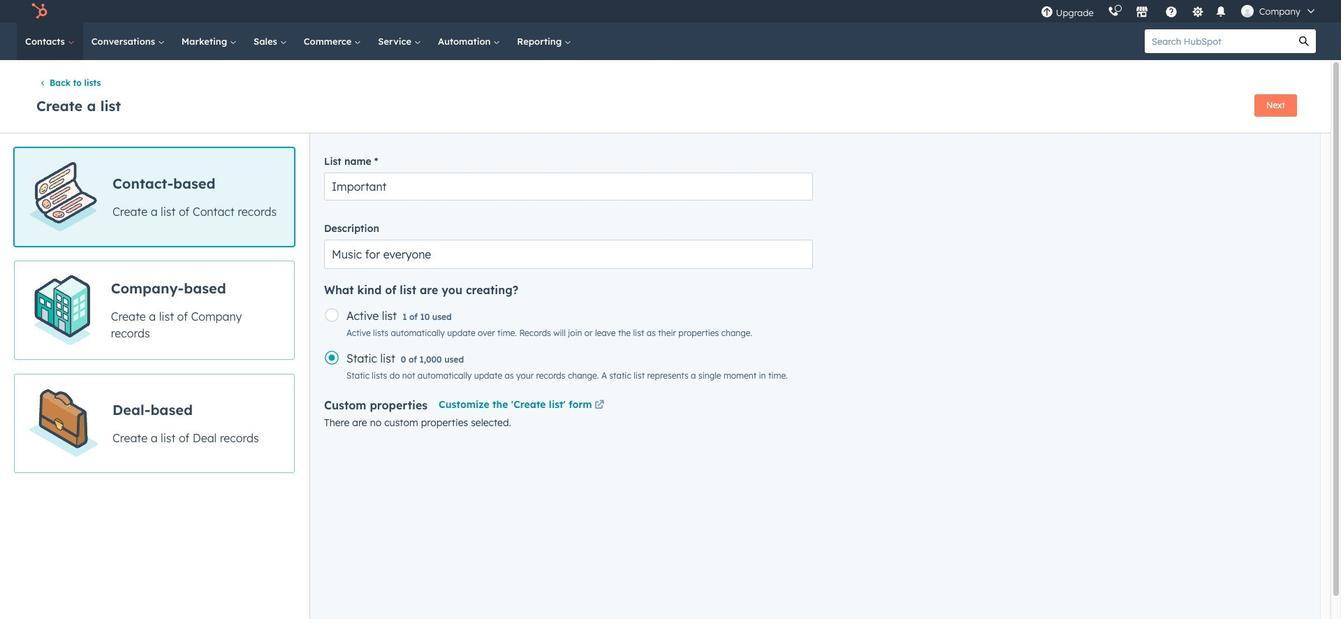 Task type: locate. For each thing, give the bounding box(es) containing it.
None checkbox
[[14, 261, 295, 360]]

marketplaces image
[[1136, 6, 1149, 19]]

List name text field
[[324, 173, 813, 201]]

banner
[[34, 90, 1298, 119]]

None text field
[[324, 240, 813, 269]]

jacob simon image
[[1242, 5, 1254, 17]]

None checkbox
[[14, 148, 295, 247], [14, 374, 295, 473], [14, 148, 295, 247], [14, 374, 295, 473]]

menu
[[1034, 0, 1325, 22]]

link opens in a new window image
[[595, 401, 605, 411]]

Search HubSpot search field
[[1145, 29, 1293, 53]]



Task type: describe. For each thing, give the bounding box(es) containing it.
link opens in a new window image
[[595, 398, 605, 415]]



Task type: vqa. For each thing, say whether or not it's contained in the screenshot.
the rightmost WEBSITE
no



